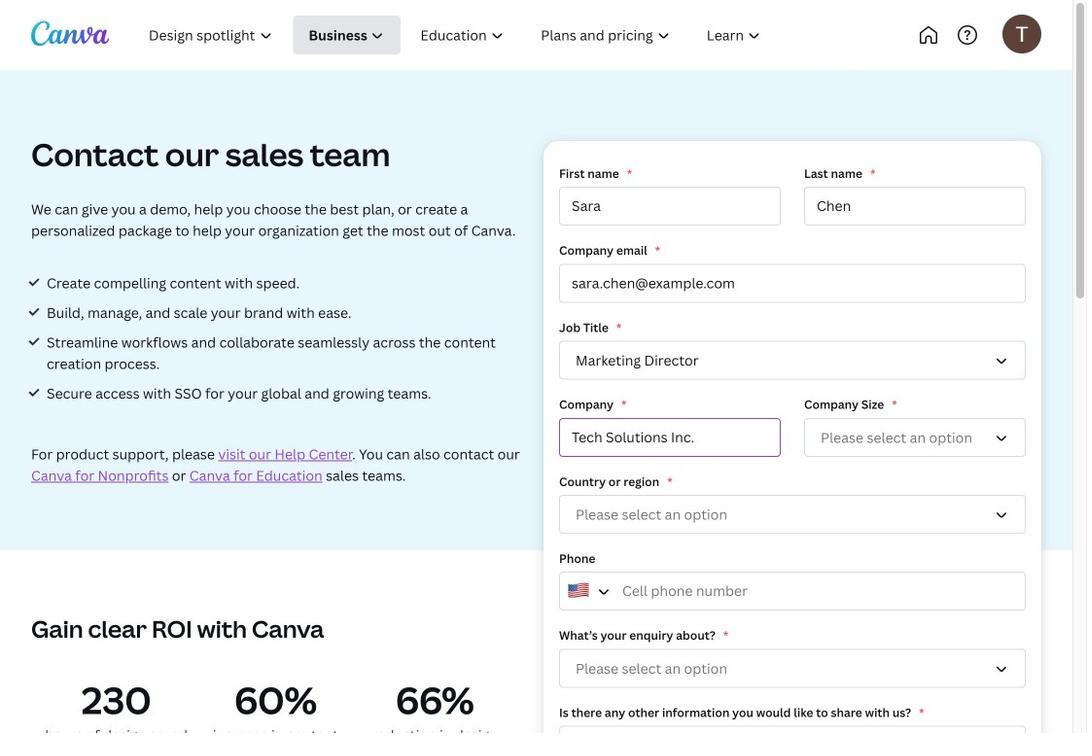 Task type: locate. For each thing, give the bounding box(es) containing it.
Acme text field
[[559, 418, 781, 457]]



Task type: describe. For each thing, give the bounding box(es) containing it.
John text field
[[559, 187, 781, 226]]

john.smith@acme.com text field
[[559, 264, 1026, 303]]

Cell phone number text field
[[559, 572, 1026, 611]]

Smith text field
[[804, 187, 1026, 226]]

top level navigation element
[[132, 16, 844, 54]]



Task type: vqa. For each thing, say whether or not it's contained in the screenshot.
John.Smith@Acme.Com text box
yes



